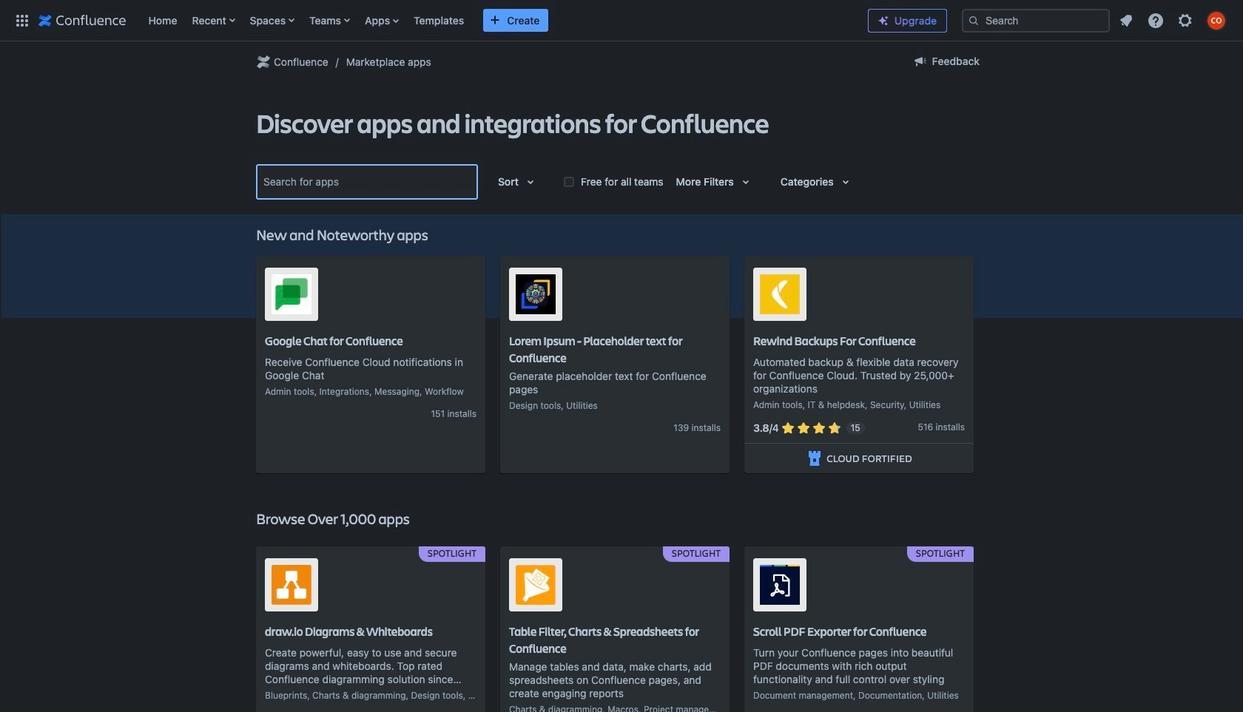 Task type: vqa. For each thing, say whether or not it's contained in the screenshot.
specific
no



Task type: describe. For each thing, give the bounding box(es) containing it.
lorem ipsum - placeholder text for confluence image
[[516, 275, 556, 315]]

help icon image
[[1147, 11, 1165, 29]]

notification icon image
[[1118, 11, 1135, 29]]

rewind backups for confluence image
[[760, 275, 800, 315]]

Search field
[[962, 9, 1110, 32]]

list for premium icon
[[1113, 7, 1234, 34]]

draw.io diagrams & whiteboards image
[[272, 565, 312, 605]]

google chat for confluence image
[[272, 275, 312, 315]]



Task type: locate. For each thing, give the bounding box(es) containing it.
global element
[[9, 0, 856, 41]]

cloud fortified app badge image
[[806, 450, 824, 468]]

Search for apps field
[[259, 169, 475, 195]]

1 horizontal spatial list
[[1113, 7, 1234, 34]]

settings icon image
[[1177, 11, 1195, 29]]

list
[[141, 0, 856, 41], [1113, 7, 1234, 34]]

context icon image
[[255, 53, 272, 71], [255, 53, 272, 71]]

0 horizontal spatial list
[[141, 0, 856, 41]]

confluence image
[[38, 11, 126, 29], [38, 11, 126, 29]]

search image
[[968, 14, 980, 26]]

appswitcher icon image
[[13, 11, 31, 29]]

None search field
[[962, 9, 1110, 32]]

banner
[[0, 0, 1243, 44]]

table filter, charts & spreadsheets for confluence image
[[516, 565, 556, 605]]

scroll pdf exporter for confluence image
[[760, 565, 800, 605]]

premium image
[[878, 15, 890, 27]]

list for the appswitcher icon
[[141, 0, 856, 41]]



